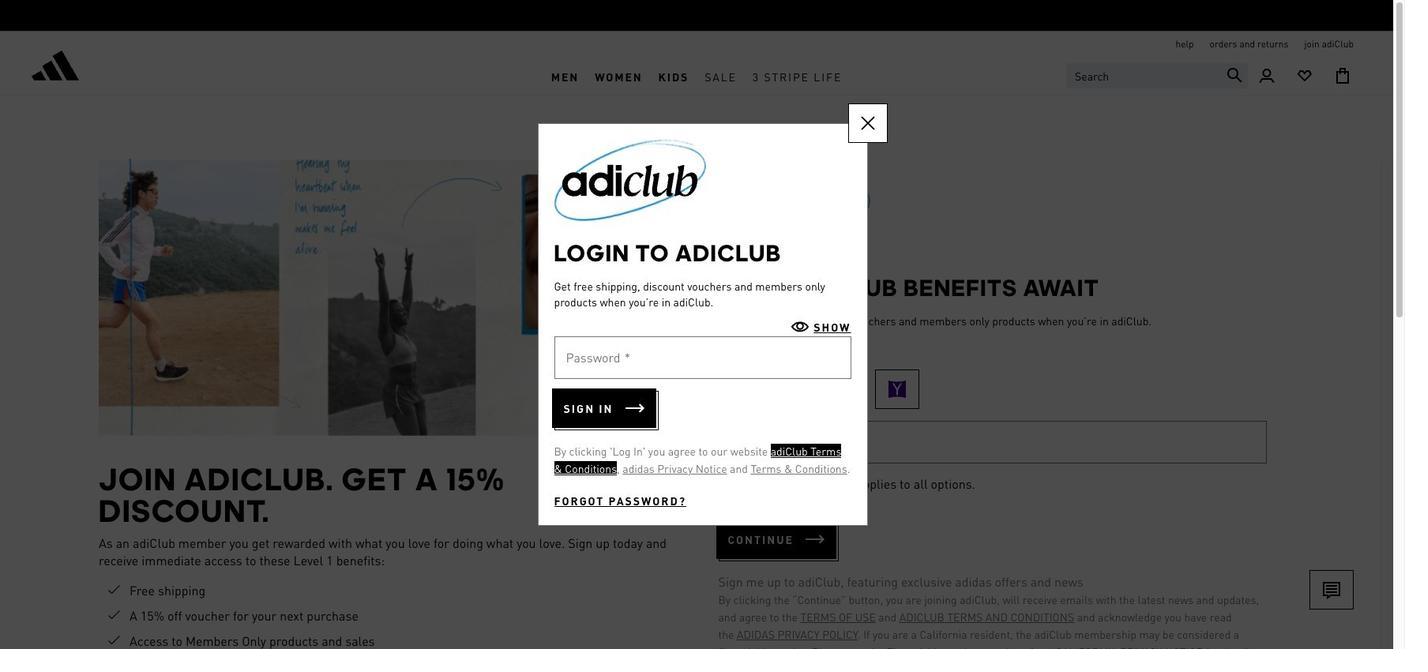 Task type: vqa. For each thing, say whether or not it's contained in the screenshot.
Main Navigation element
yes



Task type: describe. For each thing, give the bounding box(es) containing it.
Password password field
[[554, 337, 851, 379]]

EMAIL ADDRESS email field
[[719, 421, 1268, 464]]

adiclub account portal teaser image
[[99, 159, 679, 436]]

main navigation element
[[335, 58, 1059, 95]]



Task type: locate. For each thing, give the bounding box(es) containing it.
dialog
[[538, 104, 888, 526]]

top image image
[[539, 124, 722, 221], [703, 159, 887, 256]]



